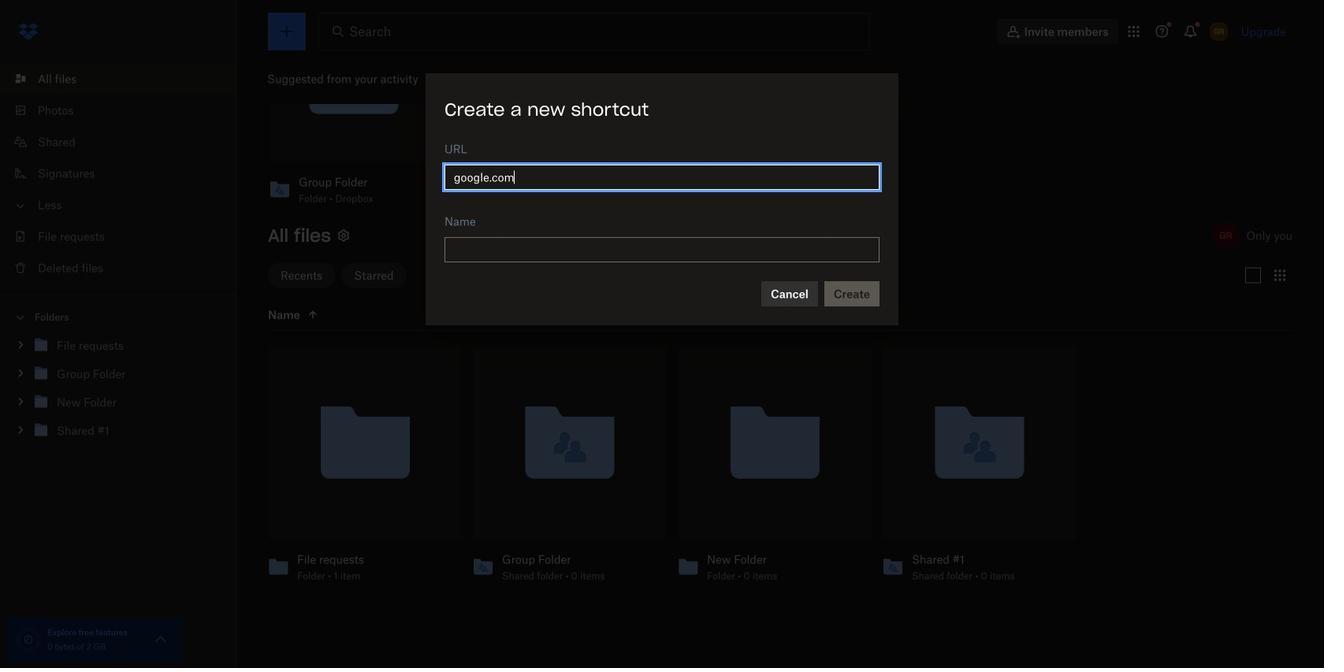 Task type: describe. For each thing, give the bounding box(es) containing it.
dropbox image
[[13, 16, 44, 47]]

shared folder, group folder row
[[468, 347, 666, 593]]

less image
[[13, 198, 28, 214]]

shared folder, shared #1 row
[[878, 347, 1076, 593]]



Task type: vqa. For each thing, say whether or not it's contained in the screenshot.
the right THE UPLOAD
no



Task type: locate. For each thing, give the bounding box(es) containing it.
group
[[0, 328, 237, 457]]

folder, new folder row
[[673, 347, 871, 593]]

column header
[[268, 305, 426, 324]]

folder, file requests row
[[263, 347, 461, 593]]

shortcut creation modal dialog
[[426, 73, 899, 325]]

None text field
[[454, 169, 870, 186]]

none text field inside shortcut creation modal dialog
[[454, 169, 870, 186]]

list
[[0, 54, 237, 295]]

list item
[[0, 63, 237, 95]]



